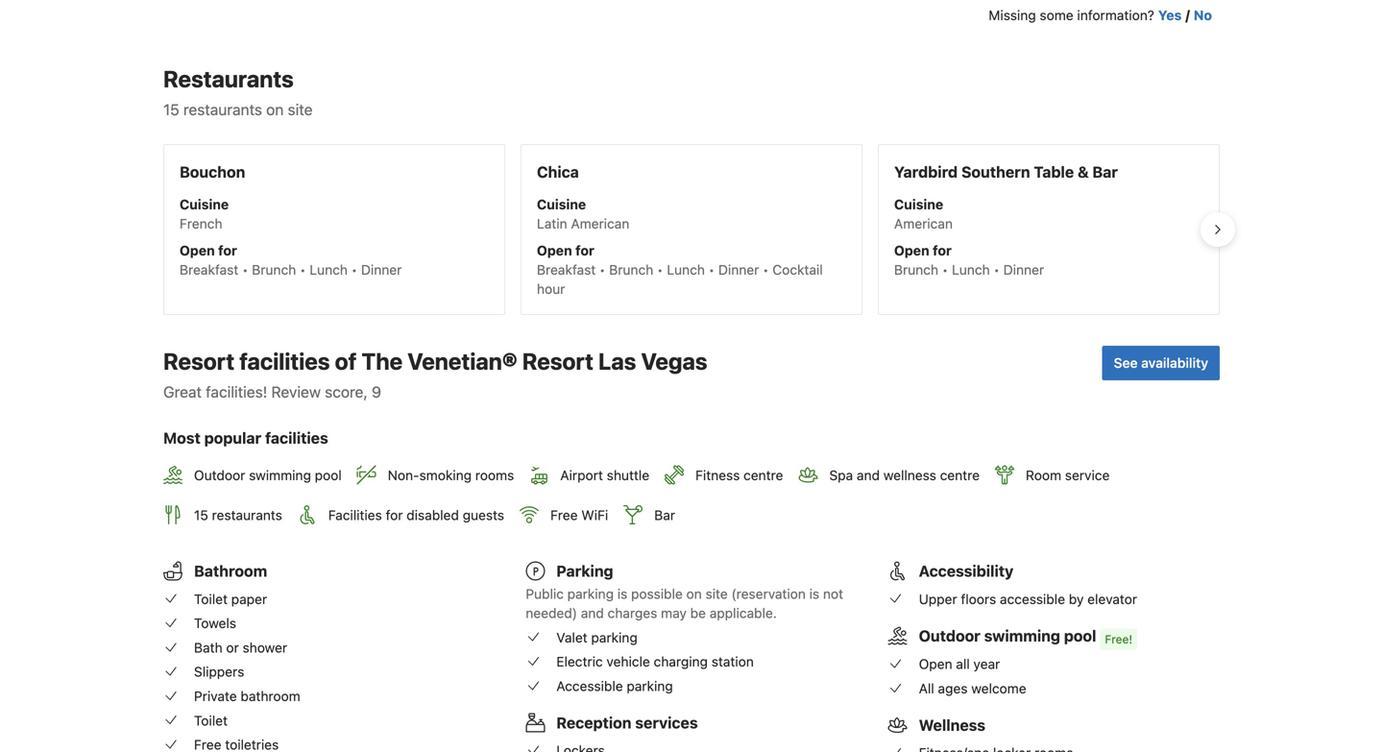 Task type: vqa. For each thing, say whether or not it's contained in the screenshot.


Task type: describe. For each thing, give the bounding box(es) containing it.
missing some information? yes / no
[[989, 7, 1212, 23]]

upper
[[919, 591, 957, 607]]

may
[[661, 605, 687, 621]]

1 centre from the left
[[744, 467, 783, 483]]

bar inside "region"
[[1093, 163, 1118, 181]]

airport shuttle
[[560, 467, 649, 483]]

welcome
[[971, 680, 1026, 696]]

vegas
[[641, 348, 707, 374]]

service
[[1065, 467, 1110, 483]]

on inside the public parking is possible on site (reservation is not needed) and charges may be applicable.
[[686, 586, 702, 602]]

for for chica
[[575, 242, 594, 258]]

2 centre from the left
[[940, 467, 980, 483]]

wellness
[[883, 467, 936, 483]]

shower
[[243, 640, 287, 656]]

station
[[712, 654, 754, 670]]

guests
[[463, 507, 504, 523]]

most popular facilities
[[163, 429, 328, 447]]

not
[[823, 586, 843, 602]]

bathroom
[[241, 688, 300, 704]]

accessible
[[1000, 591, 1065, 607]]

southern
[[961, 163, 1030, 181]]

bath or shower
[[194, 640, 287, 656]]

parking for bathroom
[[567, 586, 614, 602]]

/
[[1186, 7, 1190, 23]]

toilet paper
[[194, 591, 267, 607]]

private
[[194, 688, 237, 704]]

shuttle
[[607, 467, 649, 483]]

cuisine latin american
[[537, 196, 629, 231]]

cuisine for bouchon
[[180, 196, 229, 212]]

public
[[526, 586, 564, 602]]

the
[[362, 348, 403, 374]]

open for brunch • lunch • dinner
[[894, 242, 1044, 277]]

vehicle
[[607, 654, 650, 670]]

site inside restaurants 15 restaurants on site
[[288, 100, 313, 118]]

table
[[1034, 163, 1074, 181]]

brunch for bouchon
[[252, 262, 296, 277]]

5 • from the left
[[657, 262, 663, 277]]

and inside the public parking is possible on site (reservation is not needed) and charges may be applicable.
[[581, 605, 604, 621]]

some
[[1040, 7, 1074, 23]]

15 restaurants
[[194, 507, 282, 523]]

year
[[974, 656, 1000, 672]]

charging
[[654, 654, 708, 670]]

wellness
[[919, 716, 986, 734]]

see availability
[[1114, 355, 1208, 371]]

las
[[598, 348, 636, 374]]

open for breakfast • brunch • lunch • dinner • cocktail hour
[[537, 242, 823, 297]]

&
[[1078, 163, 1089, 181]]

open for breakfast • brunch • lunch • dinner
[[180, 242, 402, 277]]

see availability button
[[1102, 346, 1220, 380]]

for for yardbird southern table & bar
[[933, 242, 952, 258]]

all ages welcome
[[919, 680, 1026, 696]]

1 horizontal spatial 15
[[194, 507, 208, 523]]

ages
[[938, 680, 968, 696]]

latin
[[537, 216, 567, 231]]

of
[[335, 348, 357, 374]]

charges
[[608, 605, 657, 621]]

most
[[163, 429, 201, 447]]

dinner inside the open for brunch • lunch • dinner
[[1003, 262, 1044, 277]]

parking
[[556, 562, 613, 580]]

cuisine french
[[180, 196, 229, 231]]

8 • from the left
[[942, 262, 948, 277]]

for for bouchon
[[218, 242, 237, 258]]

restaurants
[[163, 65, 294, 92]]

9
[[372, 383, 381, 401]]

facilities!
[[206, 383, 267, 401]]

american inside cuisine latin american
[[571, 216, 629, 231]]

1 vertical spatial restaurants
[[212, 507, 282, 523]]

facilities
[[328, 507, 382, 523]]

restaurants 15 restaurants on site
[[163, 65, 313, 118]]

6 • from the left
[[709, 262, 715, 277]]

applicable.
[[710, 605, 777, 621]]

electric vehicle charging station
[[556, 654, 754, 670]]

fitness centre
[[696, 467, 783, 483]]

1 vertical spatial swimming
[[984, 627, 1060, 645]]

smoking
[[419, 467, 472, 483]]

availability
[[1141, 355, 1208, 371]]

brunch inside the open for brunch • lunch • dinner
[[894, 262, 938, 277]]

breakfast for bouchon
[[180, 262, 238, 277]]

0 horizontal spatial outdoor
[[194, 467, 245, 483]]

no
[[1194, 7, 1212, 23]]

non-
[[388, 467, 419, 483]]

open for chica
[[537, 242, 572, 258]]

accessible parking
[[556, 678, 673, 694]]

open up all
[[919, 656, 952, 672]]

site inside the public parking is possible on site (reservation is not needed) and charges may be applicable.
[[706, 586, 728, 602]]

towels
[[194, 615, 236, 631]]

bathroom
[[194, 562, 267, 580]]

toilet for toilet
[[194, 713, 228, 728]]

1 • from the left
[[242, 262, 248, 277]]

or
[[226, 640, 239, 656]]

restaurants inside restaurants 15 restaurants on site
[[183, 100, 262, 118]]

spa
[[829, 467, 853, 483]]

possible
[[631, 586, 683, 602]]

slippers
[[194, 664, 244, 680]]

1 horizontal spatial outdoor swimming pool
[[919, 627, 1096, 645]]

all
[[919, 680, 934, 696]]

resort facilities of the venetian® resort las vegas great facilities! review score, 9
[[163, 348, 707, 401]]



Task type: locate. For each thing, give the bounding box(es) containing it.
dinner for chica
[[718, 262, 759, 277]]

swimming down 'upper floors accessible by elevator'
[[984, 627, 1060, 645]]

outdoor swimming pool
[[194, 467, 342, 483], [919, 627, 1096, 645]]

resort up 'great'
[[163, 348, 235, 374]]

parking up vehicle
[[591, 629, 638, 645]]

1 horizontal spatial on
[[686, 586, 702, 602]]

for inside open for breakfast • brunch • lunch • dinner • cocktail hour
[[575, 242, 594, 258]]

cuisine inside cuisine latin american
[[537, 196, 586, 212]]

pool down by
[[1064, 627, 1096, 645]]

pool
[[315, 467, 342, 483], [1064, 627, 1096, 645]]

lunch up of
[[310, 262, 348, 277]]

brunch inside the open for breakfast • brunch • lunch • dinner
[[252, 262, 296, 277]]

lunch up the vegas
[[667, 262, 705, 277]]

1 vertical spatial outdoor swimming pool
[[919, 627, 1096, 645]]

open all year
[[919, 656, 1000, 672]]

2 resort from the left
[[522, 348, 594, 374]]

1 horizontal spatial american
[[894, 216, 953, 231]]

reception
[[556, 714, 632, 732]]

2 lunch from the left
[[667, 262, 705, 277]]

swimming
[[249, 467, 311, 483], [984, 627, 1060, 645]]

2 is from the left
[[809, 586, 820, 602]]

2 brunch from the left
[[609, 262, 653, 277]]

is left not
[[809, 586, 820, 602]]

bouchon
[[180, 163, 245, 181]]

no button
[[1194, 6, 1212, 25]]

1 vertical spatial 15
[[194, 507, 208, 523]]

1 vertical spatial bar
[[654, 507, 675, 523]]

parking down parking
[[567, 586, 614, 602]]

elevator
[[1088, 591, 1137, 607]]

0 horizontal spatial pool
[[315, 467, 342, 483]]

cuisine up latin
[[537, 196, 586, 212]]

yardbird
[[894, 163, 958, 181]]

valet
[[556, 629, 588, 645]]

and up the valet parking in the left of the page
[[581, 605, 604, 621]]

1 horizontal spatial cuisine
[[537, 196, 586, 212]]

1 breakfast from the left
[[180, 262, 238, 277]]

open down the cuisine american
[[894, 242, 929, 258]]

0 vertical spatial outdoor
[[194, 467, 245, 483]]

0 horizontal spatial swimming
[[249, 467, 311, 483]]

on inside restaurants 15 restaurants on site
[[266, 100, 284, 118]]

region containing bouchon
[[148, 136, 1235, 323]]

0 horizontal spatial outdoor swimming pool
[[194, 467, 342, 483]]

facilities down review
[[265, 429, 328, 447]]

open for bouchon
[[180, 242, 215, 258]]

open inside the open for brunch • lunch • dinner
[[894, 242, 929, 258]]

15 inside restaurants 15 restaurants on site
[[163, 100, 179, 118]]

paper
[[231, 591, 267, 607]]

0 vertical spatial facilities
[[239, 348, 330, 374]]

all
[[956, 656, 970, 672]]

american right latin
[[571, 216, 629, 231]]

valet parking
[[556, 629, 638, 645]]

0 horizontal spatial lunch
[[310, 262, 348, 277]]

breakfast inside the open for breakfast • brunch • lunch • dinner
[[180, 262, 238, 277]]

2 horizontal spatial cuisine
[[894, 196, 944, 212]]

0 vertical spatial on
[[266, 100, 284, 118]]

parking for parking
[[591, 629, 638, 645]]

1 cuisine from the left
[[180, 196, 229, 212]]

2 breakfast from the left
[[537, 262, 596, 277]]

free
[[550, 507, 578, 523]]

0 horizontal spatial resort
[[163, 348, 235, 374]]

2 • from the left
[[300, 262, 306, 277]]

3 • from the left
[[351, 262, 357, 277]]

bar right wifi
[[654, 507, 675, 523]]

2 american from the left
[[894, 216, 953, 231]]

0 horizontal spatial dinner
[[361, 262, 402, 277]]

centre right fitness
[[744, 467, 783, 483]]

lunch inside the open for brunch • lunch • dinner
[[952, 262, 990, 277]]

1 horizontal spatial centre
[[940, 467, 980, 483]]

facilities inside resort facilities of the venetian® resort las vegas great facilities! review score, 9
[[239, 348, 330, 374]]

3 lunch from the left
[[952, 262, 990, 277]]

0 horizontal spatial centre
[[744, 467, 783, 483]]

room service
[[1026, 467, 1110, 483]]

0 vertical spatial pool
[[315, 467, 342, 483]]

4 • from the left
[[599, 262, 606, 277]]

airport
[[560, 467, 603, 483]]

lunch inside the open for breakfast • brunch • lunch • dinner
[[310, 262, 348, 277]]

cuisine for yardbird southern table & bar
[[894, 196, 944, 212]]

1 vertical spatial site
[[706, 586, 728, 602]]

toilet for toilet paper
[[194, 591, 228, 607]]

american down the yardbird
[[894, 216, 953, 231]]

rooms
[[475, 467, 514, 483]]

1 resort from the left
[[163, 348, 235, 374]]

pool up facilities
[[315, 467, 342, 483]]

restaurants up bathroom
[[212, 507, 282, 523]]

1 horizontal spatial and
[[857, 467, 880, 483]]

wifi
[[581, 507, 608, 523]]

breakfast inside open for breakfast • brunch • lunch • dinner • cocktail hour
[[537, 262, 596, 277]]

1 lunch from the left
[[310, 262, 348, 277]]

1 horizontal spatial swimming
[[984, 627, 1060, 645]]

missing
[[989, 7, 1036, 23]]

score,
[[325, 383, 368, 401]]

spa and wellness centre
[[829, 467, 980, 483]]

dinner for bouchon
[[361, 262, 402, 277]]

on up be
[[686, 586, 702, 602]]

for
[[218, 242, 237, 258], [575, 242, 594, 258], [933, 242, 952, 258], [386, 507, 403, 523]]

bath
[[194, 640, 223, 656]]

0 horizontal spatial breakfast
[[180, 262, 238, 277]]

restaurants
[[183, 100, 262, 118], [212, 507, 282, 523]]

2 toilet from the top
[[194, 713, 228, 728]]

1 vertical spatial toilet
[[194, 713, 228, 728]]

1 horizontal spatial site
[[706, 586, 728, 602]]

facilities up review
[[239, 348, 330, 374]]

toilet up 'towels'
[[194, 591, 228, 607]]

1 brunch from the left
[[252, 262, 296, 277]]

0 vertical spatial parking
[[567, 586, 614, 602]]

parking
[[567, 586, 614, 602], [591, 629, 638, 645], [627, 678, 673, 694]]

•
[[242, 262, 248, 277], [300, 262, 306, 277], [351, 262, 357, 277], [599, 262, 606, 277], [657, 262, 663, 277], [709, 262, 715, 277], [763, 262, 769, 277], [942, 262, 948, 277], [994, 262, 1000, 277]]

0 vertical spatial toilet
[[194, 591, 228, 607]]

0 vertical spatial swimming
[[249, 467, 311, 483]]

1 horizontal spatial pool
[[1064, 627, 1096, 645]]

needed)
[[526, 605, 577, 621]]

7 • from the left
[[763, 262, 769, 277]]

open inside open for breakfast • brunch • lunch • dinner • cocktail hour
[[537, 242, 572, 258]]

public parking is possible on site (reservation is not needed) and charges may be applicable.
[[526, 586, 843, 621]]

disabled
[[407, 507, 459, 523]]

0 horizontal spatial on
[[266, 100, 284, 118]]

cuisine up french
[[180, 196, 229, 212]]

outdoor up open all year
[[919, 627, 981, 645]]

open
[[180, 242, 215, 258], [537, 242, 572, 258], [894, 242, 929, 258], [919, 656, 952, 672]]

information?
[[1077, 7, 1154, 23]]

0 horizontal spatial is
[[617, 586, 628, 602]]

accessible
[[556, 678, 623, 694]]

0 vertical spatial restaurants
[[183, 100, 262, 118]]

open inside the open for breakfast • brunch • lunch • dinner
[[180, 242, 215, 258]]

brunch for chica
[[609, 262, 653, 277]]

cuisine down the yardbird
[[894, 196, 944, 212]]

cuisine for chica
[[537, 196, 586, 212]]

1 vertical spatial pool
[[1064, 627, 1096, 645]]

1 horizontal spatial outdoor
[[919, 627, 981, 645]]

1 horizontal spatial bar
[[1093, 163, 1118, 181]]

lunch for chica
[[667, 262, 705, 277]]

is up charges
[[617, 586, 628, 602]]

cocktail
[[773, 262, 823, 277]]

1 is from the left
[[617, 586, 628, 602]]

2 horizontal spatial dinner
[[1003, 262, 1044, 277]]

reception services
[[556, 714, 698, 732]]

0 vertical spatial and
[[857, 467, 880, 483]]

cuisine american
[[894, 196, 953, 231]]

free!
[[1105, 632, 1133, 646]]

15 down restaurants
[[163, 100, 179, 118]]

region
[[148, 136, 1235, 323]]

1 horizontal spatial breakfast
[[537, 262, 596, 277]]

resort left las
[[522, 348, 594, 374]]

swimming down most popular facilities
[[249, 467, 311, 483]]

great
[[163, 383, 202, 401]]

brunch inside open for breakfast • brunch • lunch • dinner • cocktail hour
[[609, 262, 653, 277]]

cuisine inside the cuisine american
[[894, 196, 944, 212]]

3 cuisine from the left
[[894, 196, 944, 212]]

0 vertical spatial bar
[[1093, 163, 1118, 181]]

upper floors accessible by elevator
[[919, 591, 1137, 607]]

yes
[[1158, 7, 1182, 23]]

0 horizontal spatial bar
[[654, 507, 675, 523]]

be
[[690, 605, 706, 621]]

lunch down the cuisine american
[[952, 262, 990, 277]]

1 dinner from the left
[[361, 262, 402, 277]]

restaurants down restaurants
[[183, 100, 262, 118]]

1 horizontal spatial resort
[[522, 348, 594, 374]]

1 horizontal spatial is
[[809, 586, 820, 602]]

2 vertical spatial parking
[[627, 678, 673, 694]]

dinner inside open for breakfast • brunch • lunch • dinner • cocktail hour
[[718, 262, 759, 277]]

for down the cuisine american
[[933, 242, 952, 258]]

facilities
[[239, 348, 330, 374], [265, 429, 328, 447]]

1 horizontal spatial brunch
[[609, 262, 653, 277]]

for down cuisine latin american
[[575, 242, 594, 258]]

1 american from the left
[[571, 216, 629, 231]]

cuisine
[[180, 196, 229, 212], [537, 196, 586, 212], [894, 196, 944, 212]]

0 horizontal spatial american
[[571, 216, 629, 231]]

0 vertical spatial site
[[288, 100, 313, 118]]

see
[[1114, 355, 1138, 371]]

hour
[[537, 281, 565, 297]]

1 vertical spatial parking
[[591, 629, 638, 645]]

venetian®
[[408, 348, 517, 374]]

and right spa
[[857, 467, 880, 483]]

0 horizontal spatial cuisine
[[180, 196, 229, 212]]

services
[[635, 714, 698, 732]]

yes button
[[1158, 6, 1182, 25]]

review
[[271, 383, 321, 401]]

outdoor down the popular
[[194, 467, 245, 483]]

1 vertical spatial outdoor
[[919, 627, 981, 645]]

breakfast for chica
[[537, 262, 596, 277]]

facilities for disabled guests
[[328, 507, 504, 523]]

2 dinner from the left
[[718, 262, 759, 277]]

for inside the open for brunch • lunch • dinner
[[933, 242, 952, 258]]

free wifi
[[550, 507, 608, 523]]

1 horizontal spatial dinner
[[718, 262, 759, 277]]

1 horizontal spatial lunch
[[667, 262, 705, 277]]

lunch for bouchon
[[310, 262, 348, 277]]

brunch
[[252, 262, 296, 277], [609, 262, 653, 277], [894, 262, 938, 277]]

french
[[180, 216, 222, 231]]

3 dinner from the left
[[1003, 262, 1044, 277]]

0 vertical spatial 15
[[163, 100, 179, 118]]

chica
[[537, 163, 579, 181]]

2 cuisine from the left
[[537, 196, 586, 212]]

for inside the open for breakfast • brunch • lunch • dinner
[[218, 242, 237, 258]]

3 brunch from the left
[[894, 262, 938, 277]]

resort
[[163, 348, 235, 374], [522, 348, 594, 374]]

0 horizontal spatial and
[[581, 605, 604, 621]]

outdoor swimming pool up year
[[919, 627, 1096, 645]]

for down french
[[218, 242, 237, 258]]

2 horizontal spatial brunch
[[894, 262, 938, 277]]

1 toilet from the top
[[194, 591, 228, 607]]

9 • from the left
[[994, 262, 1000, 277]]

0 horizontal spatial brunch
[[252, 262, 296, 277]]

dinner
[[361, 262, 402, 277], [718, 262, 759, 277], [1003, 262, 1044, 277]]

parking down electric vehicle charging station
[[627, 678, 673, 694]]

outdoor swimming pool down most popular facilities
[[194, 467, 342, 483]]

1 vertical spatial on
[[686, 586, 702, 602]]

breakfast down french
[[180, 262, 238, 277]]

bar right &
[[1093, 163, 1118, 181]]

for left disabled
[[386, 507, 403, 523]]

and
[[857, 467, 880, 483], [581, 605, 604, 621]]

0 horizontal spatial site
[[288, 100, 313, 118]]

non-smoking rooms
[[388, 467, 514, 483]]

open down latin
[[537, 242, 572, 258]]

15
[[163, 100, 179, 118], [194, 507, 208, 523]]

open down french
[[180, 242, 215, 258]]

site up be
[[706, 586, 728, 602]]

fitness
[[696, 467, 740, 483]]

1 vertical spatial and
[[581, 605, 604, 621]]

centre right wellness
[[940, 467, 980, 483]]

on down restaurants
[[266, 100, 284, 118]]

outdoor
[[194, 467, 245, 483], [919, 627, 981, 645]]

parking inside the public parking is possible on site (reservation is not needed) and charges may be applicable.
[[567, 586, 614, 602]]

site
[[288, 100, 313, 118], [706, 586, 728, 602]]

on
[[266, 100, 284, 118], [686, 586, 702, 602]]

15 up bathroom
[[194, 507, 208, 523]]

electric
[[556, 654, 603, 670]]

site down restaurants
[[288, 100, 313, 118]]

breakfast up "hour"
[[537, 262, 596, 277]]

private bathroom
[[194, 688, 300, 704]]

1 vertical spatial facilities
[[265, 429, 328, 447]]

lunch inside open for breakfast • brunch • lunch • dinner • cocktail hour
[[667, 262, 705, 277]]

toilet down private
[[194, 713, 228, 728]]

0 vertical spatial outdoor swimming pool
[[194, 467, 342, 483]]

2 horizontal spatial lunch
[[952, 262, 990, 277]]

breakfast
[[180, 262, 238, 277], [537, 262, 596, 277]]

0 horizontal spatial 15
[[163, 100, 179, 118]]

dinner inside the open for breakfast • brunch • lunch • dinner
[[361, 262, 402, 277]]

(reservation
[[731, 586, 806, 602]]

open for yardbird southern table & bar
[[894, 242, 929, 258]]

by
[[1069, 591, 1084, 607]]

accessibility
[[919, 562, 1014, 580]]

popular
[[204, 429, 261, 447]]

room
[[1026, 467, 1061, 483]]



